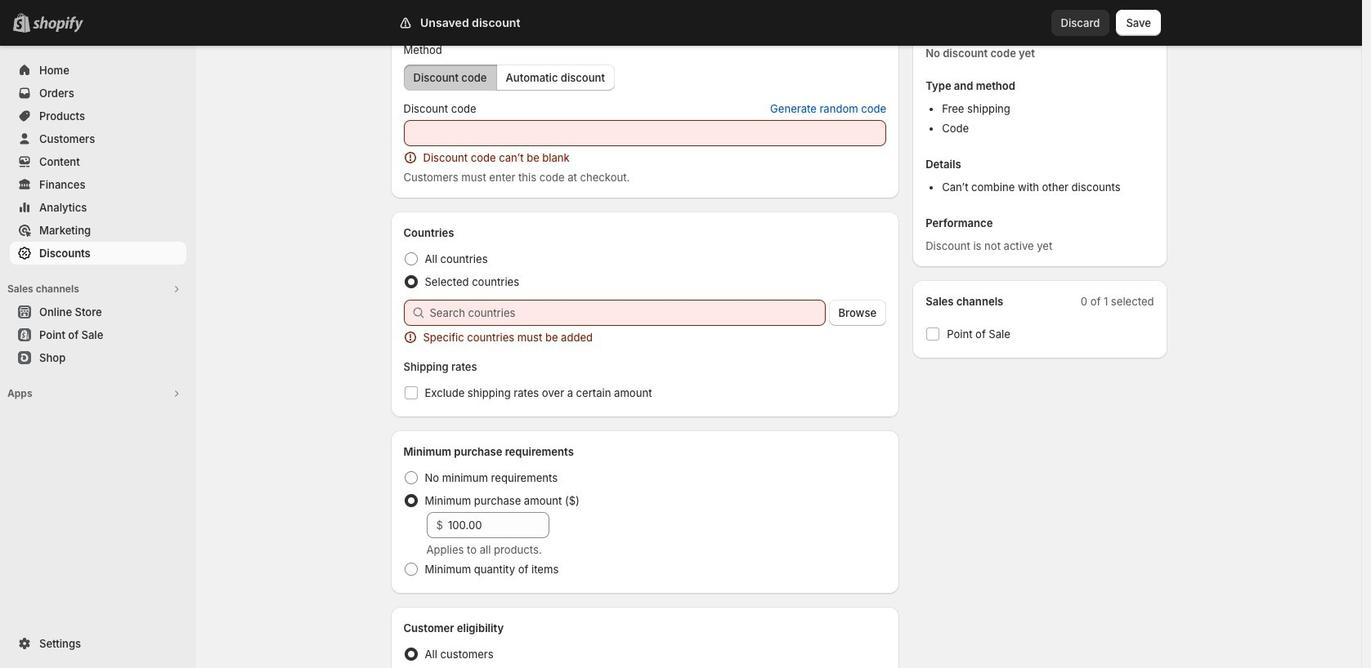 Task type: vqa. For each thing, say whether or not it's contained in the screenshot.
text field
yes



Task type: describe. For each thing, give the bounding box(es) containing it.
0.00 text field
[[448, 513, 549, 539]]



Task type: locate. For each thing, give the bounding box(es) containing it.
None text field
[[404, 120, 887, 146]]

Search countries text field
[[430, 300, 826, 326]]

shopify image
[[33, 16, 83, 33]]



